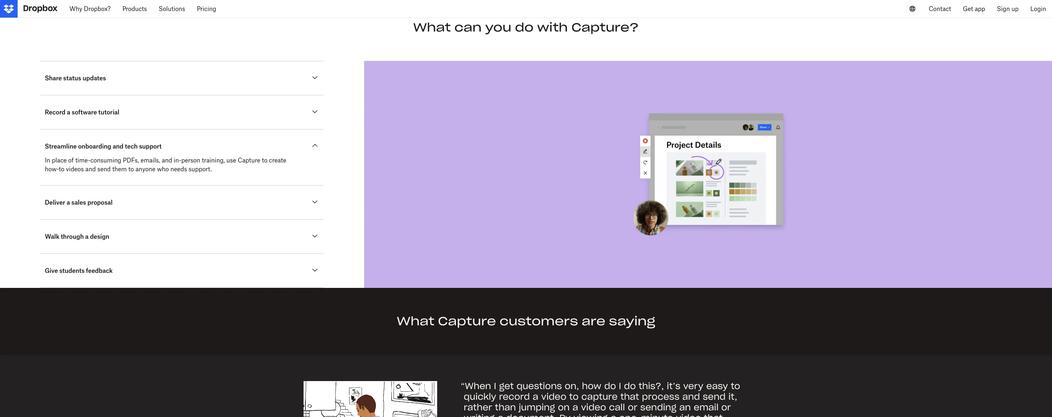 Task type: locate. For each thing, give the bounding box(es) containing it.
place
[[52, 157, 67, 164]]

video down very at right bottom
[[676, 413, 701, 417]]

get app
[[963, 5, 985, 12]]

or right email in the bottom of the page
[[721, 402, 731, 413]]

1 horizontal spatial capture
[[438, 314, 496, 329]]

1 horizontal spatial do
[[604, 381, 616, 392]]

0 horizontal spatial or
[[628, 402, 638, 413]]

1 vertical spatial capture
[[438, 314, 496, 329]]

a right record on the left of the page
[[67, 109, 70, 116]]

pricing
[[197, 5, 216, 12]]

an
[[679, 402, 691, 413]]

do right how
[[604, 381, 616, 392]]

0 vertical spatial capture
[[238, 157, 260, 164]]

0 horizontal spatial send
[[97, 166, 111, 173]]

to left create in the left of the page
[[262, 157, 267, 164]]

1 horizontal spatial i
[[619, 381, 621, 392]]

contact button
[[923, 0, 957, 18]]

send left it, at the bottom
[[703, 391, 726, 403]]

deliver
[[45, 199, 65, 206]]

why
[[69, 5, 82, 12]]

how-
[[45, 166, 59, 173]]

and right it's at the bottom of the page
[[682, 391, 700, 403]]

1 vertical spatial what
[[397, 314, 434, 329]]

video up by
[[541, 391, 566, 403]]

i left get
[[494, 381, 496, 392]]

person
[[181, 157, 200, 164]]

them
[[112, 166, 127, 173]]

solutions
[[159, 5, 185, 12]]

emails,
[[141, 157, 160, 164]]

can
[[454, 20, 482, 35]]

capture?
[[572, 20, 639, 35]]

a right writing
[[498, 413, 503, 417]]

0 vertical spatial what
[[413, 20, 451, 35]]

a
[[67, 109, 70, 116], [67, 199, 70, 206], [85, 233, 89, 241], [533, 391, 538, 403], [573, 402, 578, 413], [498, 413, 503, 417], [611, 413, 616, 417]]

a left one-
[[611, 413, 616, 417]]

status
[[63, 75, 81, 82]]

dropbox?
[[84, 5, 111, 12]]

on,
[[565, 381, 579, 392]]

record
[[499, 391, 530, 403]]

software
[[72, 109, 97, 116]]

1 horizontal spatial or
[[721, 402, 731, 413]]

and down time-
[[85, 166, 96, 173]]

video
[[541, 391, 566, 403], [581, 402, 606, 413], [676, 413, 701, 417]]

sending
[[640, 402, 677, 413]]

to down pdfs,
[[128, 166, 134, 173]]

0 vertical spatial send
[[97, 166, 111, 173]]

capture
[[581, 391, 618, 403]]

document.
[[506, 413, 557, 417]]

what
[[413, 20, 451, 35], [397, 314, 434, 329]]

deliver a sales proposal
[[45, 199, 113, 206]]

who
[[157, 166, 169, 173]]

give students feedback
[[45, 267, 113, 275]]

quickly
[[464, 391, 496, 403]]

video down how
[[581, 402, 606, 413]]

i up call at the bottom right of page
[[619, 381, 621, 392]]

"when i get questions on, how do i do this?, it's very easy to quickly record a video to capture that process and send it, rather than jumping on a video call or sending an email or writing a document. by viewing a one-minute video t
[[461, 381, 741, 417]]

give
[[45, 267, 58, 275]]

send down the consuming
[[97, 166, 111, 173]]

or
[[628, 402, 638, 413], [721, 402, 731, 413]]

do
[[515, 20, 534, 35], [604, 381, 616, 392], [624, 381, 636, 392]]

up
[[1012, 5, 1019, 12]]

proposal
[[87, 199, 113, 206]]

contact
[[929, 5, 951, 12]]

get app button
[[957, 0, 991, 18]]

1 horizontal spatial send
[[703, 391, 726, 403]]

jumping
[[519, 402, 555, 413]]

in-
[[174, 157, 181, 164]]

1 vertical spatial send
[[703, 391, 726, 403]]

2 i from the left
[[619, 381, 621, 392]]

or right call at the bottom right of page
[[628, 402, 638, 413]]

email
[[694, 402, 719, 413]]

streamline
[[45, 143, 77, 150]]

1 i from the left
[[494, 381, 496, 392]]

sign up
[[997, 5, 1019, 12]]

0 horizontal spatial capture
[[238, 157, 260, 164]]

1 horizontal spatial video
[[581, 402, 606, 413]]

0 horizontal spatial i
[[494, 381, 496, 392]]

login link
[[1025, 0, 1052, 18]]

share
[[45, 75, 62, 82]]

onboarding
[[78, 143, 111, 150]]

get
[[499, 381, 514, 392]]

rather
[[464, 402, 492, 413]]

to right easy
[[731, 381, 740, 392]]

are
[[582, 314, 606, 329]]

do left "this?,"
[[624, 381, 636, 392]]

updates
[[83, 75, 106, 82]]

record
[[45, 109, 65, 116]]

in place of time-consuming pdfs, emails, and in-person training, use capture to create how-to videos and send them to anyone who needs support.
[[45, 157, 286, 173]]

what capture customers are saying
[[397, 314, 655, 329]]

do right you
[[515, 20, 534, 35]]

2 horizontal spatial video
[[676, 413, 701, 417]]

on
[[558, 402, 570, 413]]

1 or from the left
[[628, 402, 638, 413]]

products
[[122, 5, 147, 12]]

that
[[621, 391, 639, 403]]



Task type: describe. For each thing, give the bounding box(es) containing it.
minute
[[641, 413, 673, 417]]

in
[[45, 157, 50, 164]]

support
[[139, 143, 162, 150]]

customers
[[500, 314, 578, 329]]

2 horizontal spatial do
[[624, 381, 636, 392]]

app
[[975, 5, 985, 12]]

what for what capture customers are saying
[[397, 314, 434, 329]]

with
[[537, 20, 568, 35]]

one-
[[619, 413, 641, 417]]

products button
[[117, 0, 153, 18]]

streamline onboarding and tech support
[[45, 143, 162, 150]]

design
[[90, 233, 109, 241]]

of
[[68, 157, 74, 164]]

viewing
[[573, 413, 608, 417]]

writing
[[464, 413, 495, 417]]

walk through a design
[[45, 233, 109, 241]]

students
[[59, 267, 85, 275]]

anyone
[[135, 166, 155, 173]]

than
[[495, 402, 516, 413]]

create
[[269, 157, 286, 164]]

login
[[1031, 5, 1046, 12]]

walk
[[45, 233, 59, 241]]

0 horizontal spatial video
[[541, 391, 566, 403]]

how
[[582, 381, 601, 392]]

videos
[[66, 166, 84, 173]]

a man in home office looks at his phone image
[[304, 382, 437, 417]]

to up by
[[569, 391, 579, 403]]

share status updates
[[45, 75, 106, 82]]

very
[[683, 381, 704, 392]]

use
[[226, 157, 236, 164]]

time-
[[75, 157, 90, 164]]

a left design
[[85, 233, 89, 241]]

consuming
[[90, 157, 121, 164]]

sales
[[71, 199, 86, 206]]

questions
[[517, 381, 562, 392]]

why dropbox? button
[[64, 0, 117, 18]]

tech
[[125, 143, 138, 150]]

send inside the "when i get questions on, how do i do this?, it's very easy to quickly record a video to capture that process and send it, rather than jumping on a video call or sending an email or writing a document. by viewing a one-minute video t
[[703, 391, 726, 403]]

tutorial
[[98, 109, 119, 116]]

you
[[485, 20, 511, 35]]

get
[[963, 5, 973, 12]]

and inside the "when i get questions on, how do i do this?, it's very easy to quickly record a video to capture that process and send it, rather than jumping on a video call or sending an email or writing a document. by viewing a one-minute video t
[[682, 391, 700, 403]]

a up document.
[[533, 391, 538, 403]]

it,
[[729, 391, 737, 403]]

send inside in place of time-consuming pdfs, emails, and in-person training, use capture to create how-to videos and send them to anyone who needs support.
[[97, 166, 111, 173]]

"when
[[461, 381, 491, 392]]

a left 'sales'
[[67, 199, 70, 206]]

what can you do with capture?
[[413, 20, 639, 35]]

saying
[[609, 314, 655, 329]]

pricing link
[[191, 0, 222, 18]]

this?,
[[639, 381, 664, 392]]

record a software tutorial
[[45, 109, 119, 116]]

and up who
[[162, 157, 172, 164]]

by
[[559, 413, 571, 417]]

needs
[[170, 166, 187, 173]]

capture inside in place of time-consuming pdfs, emails, and in-person training, use capture to create how-to videos and send them to anyone who needs support.
[[238, 157, 260, 164]]

it's
[[667, 381, 681, 392]]

a right the on
[[573, 402, 578, 413]]

sign up link
[[991, 0, 1025, 18]]

support.
[[189, 166, 212, 173]]

sign
[[997, 5, 1010, 12]]

process
[[642, 391, 680, 403]]

a screenshot of a project detail document, with a circle drawn over part of the image, a thumbnail of presenter in corner, and the dropbox capture toolbar image
[[382, 79, 1035, 271]]

feedback
[[86, 267, 113, 275]]

easy
[[706, 381, 728, 392]]

call
[[609, 402, 625, 413]]

pdfs,
[[123, 157, 139, 164]]

what for what can you do with capture?
[[413, 20, 451, 35]]

why dropbox?
[[69, 5, 111, 12]]

and left 'tech' at left
[[113, 143, 123, 150]]

solutions button
[[153, 0, 191, 18]]

0 horizontal spatial do
[[515, 20, 534, 35]]

through
[[61, 233, 84, 241]]

2 or from the left
[[721, 402, 731, 413]]

to down place
[[59, 166, 64, 173]]

training,
[[202, 157, 225, 164]]



Task type: vqa. For each thing, say whether or not it's contained in the screenshot.
pull on the top of page
no



